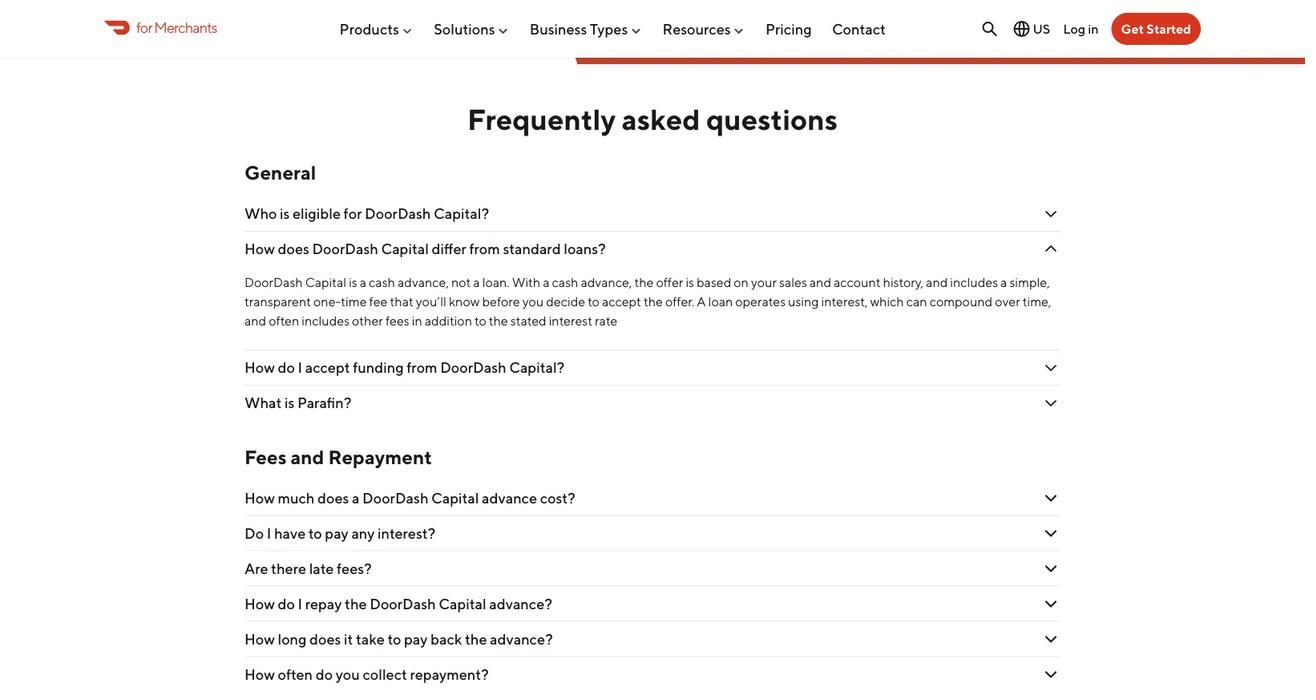 Task type: locate. For each thing, give the bounding box(es) containing it.
that
[[390, 294, 413, 309]]

how up do
[[245, 490, 275, 507]]

the right repay
[[345, 595, 367, 613]]

4 how from the top
[[245, 595, 275, 613]]

0 horizontal spatial for
[[136, 19, 152, 36]]

the
[[634, 275, 654, 290], [644, 294, 663, 309], [489, 313, 508, 329], [345, 595, 367, 613], [465, 631, 487, 648]]

compound
[[930, 294, 993, 309]]

1 horizontal spatial in
[[1088, 21, 1099, 36]]

chevron down image
[[1041, 204, 1061, 224], [1041, 240, 1061, 259], [1041, 358, 1061, 378], [1041, 524, 1061, 543], [1041, 630, 1061, 649]]

in right fees
[[412, 313, 422, 329]]

pay left back
[[404, 631, 428, 648]]

do up what is parafin?
[[278, 359, 295, 376]]

1 horizontal spatial from
[[469, 241, 500, 258]]

interest
[[549, 313, 592, 329]]

includes up compound in the top of the page
[[950, 275, 998, 290]]

1 horizontal spatial for
[[344, 205, 362, 222]]

doordash capital is a cash advance, not a loan. with a cash advance, the offer is based on your sales and account history, and includes a simple, transparent one-time fee that you'll know before you decide to accept the offer. a loan operates using interest, which can compound over time, and often includes other fees in addition to the stated interest rate
[[245, 275, 1051, 329]]

do down the there
[[278, 595, 295, 613]]

capital? up the differ
[[434, 205, 489, 222]]

do i have to pay any interest?
[[245, 525, 435, 542]]

accept up rate
[[602, 294, 641, 309]]

pay left "any"
[[325, 525, 349, 542]]

it
[[344, 631, 353, 648]]

does for long
[[310, 631, 341, 648]]

0 horizontal spatial from
[[407, 359, 437, 376]]

standard
[[503, 241, 561, 258]]

how for how do i repay the doordash capital advance?
[[245, 595, 275, 613]]

cash
[[369, 275, 395, 290], [552, 275, 578, 290]]

includes
[[950, 275, 998, 290], [302, 313, 350, 329]]

is right offer on the top of page
[[686, 275, 694, 290]]

rate
[[595, 313, 617, 329]]

0 vertical spatial for
[[136, 19, 152, 36]]

business
[[530, 20, 587, 37]]

does down eligible
[[278, 241, 309, 258]]

contact
[[832, 20, 886, 37]]

one-
[[314, 294, 341, 309]]

from up loan.
[[469, 241, 500, 258]]

for right eligible
[[344, 205, 362, 222]]

2 chevron down image from the top
[[1041, 240, 1061, 259]]

doordash up interest?
[[362, 490, 428, 507]]

i left repay
[[298, 595, 302, 613]]

take
[[356, 631, 385, 648]]

0 vertical spatial i
[[298, 359, 302, 376]]

capital up the one-
[[305, 275, 346, 290]]

1 chevron down image from the top
[[1041, 394, 1061, 413]]

0 vertical spatial capital?
[[434, 205, 489, 222]]

1 horizontal spatial pay
[[404, 631, 428, 648]]

3 chevron down image from the top
[[1041, 358, 1061, 378]]

loan
[[708, 294, 733, 309]]

log in link
[[1063, 21, 1099, 36]]

how
[[245, 241, 275, 258], [245, 359, 275, 376], [245, 490, 275, 507], [245, 595, 275, 613], [245, 631, 275, 648]]

1 horizontal spatial accept
[[602, 294, 641, 309]]

a up "any"
[[352, 490, 360, 507]]

1 vertical spatial do
[[278, 595, 295, 613]]

a up time
[[360, 275, 366, 290]]

chevron down button
[[245, 657, 1061, 683]]

accept up parafin?
[[305, 359, 350, 376]]

before
[[482, 294, 520, 309]]

does up the 'do i have to pay any interest?'
[[318, 490, 349, 507]]

how for how long does it take to pay back the advance?
[[245, 631, 275, 648]]

0 vertical spatial includes
[[950, 275, 998, 290]]

doordash up how long does it take to pay back the advance?
[[370, 595, 436, 613]]

5 chevron down image from the top
[[1041, 665, 1061, 683]]

1 do from the top
[[278, 359, 295, 376]]

advance,
[[398, 275, 449, 290], [581, 275, 632, 290]]

i up what is parafin?
[[298, 359, 302, 376]]

0 horizontal spatial capital?
[[434, 205, 489, 222]]

0 vertical spatial from
[[469, 241, 500, 258]]

how for how much does a doordash capital advance cost?
[[245, 490, 275, 507]]

merchants
[[154, 19, 217, 36]]

4 chevron down image from the top
[[1041, 595, 1061, 614]]

capital
[[381, 241, 429, 258], [305, 275, 346, 290], [431, 490, 479, 507], [439, 595, 486, 613]]

5 chevron down image from the top
[[1041, 630, 1061, 649]]

3 chevron down image from the top
[[1041, 559, 1061, 578]]

i right do
[[267, 525, 271, 542]]

cost?
[[540, 490, 575, 507]]

advance, up rate
[[581, 275, 632, 290]]

to right the take
[[388, 631, 401, 648]]

do
[[278, 359, 295, 376], [278, 595, 295, 613]]

advance, up you'll in the top of the page
[[398, 275, 449, 290]]

doordash inside doordash capital is a cash advance, not a loan. with a cash advance, the offer is based on your sales and account history, and includes a simple, transparent one-time fee that you'll know before you decide to accept the offer. a loan operates using interest, which can compound over time, and often includes other fees in addition to the stated interest rate
[[245, 275, 303, 290]]

1 vertical spatial from
[[407, 359, 437, 376]]

often
[[269, 313, 299, 329]]

how left the long
[[245, 631, 275, 648]]

0 horizontal spatial includes
[[302, 313, 350, 329]]

1 vertical spatial accept
[[305, 359, 350, 376]]

1 vertical spatial capital?
[[509, 359, 565, 376]]

from right funding
[[407, 359, 437, 376]]

1 vertical spatial i
[[267, 525, 271, 542]]

are there late fees?
[[245, 560, 375, 577]]

time,
[[1023, 294, 1051, 309]]

0 horizontal spatial cash
[[369, 275, 395, 290]]

to down know
[[475, 313, 486, 329]]

0 vertical spatial do
[[278, 359, 295, 376]]

for merchants
[[136, 19, 217, 36]]

there
[[271, 560, 306, 577]]

to
[[588, 294, 600, 309], [475, 313, 486, 329], [308, 525, 322, 542], [388, 631, 401, 648]]

cash up the fee on the top of the page
[[369, 275, 395, 290]]

can
[[906, 294, 927, 309]]

fees
[[245, 446, 287, 469]]

fees?
[[337, 560, 372, 577]]

0 horizontal spatial advance,
[[398, 275, 449, 290]]

0 horizontal spatial in
[[412, 313, 422, 329]]

advance
[[482, 490, 537, 507]]

does
[[278, 241, 309, 258], [318, 490, 349, 507], [310, 631, 341, 648]]

have
[[274, 525, 306, 542]]

for left merchants
[[136, 19, 152, 36]]

and up can
[[926, 275, 948, 290]]

chevron down image
[[1041, 394, 1061, 413], [1041, 489, 1061, 508], [1041, 559, 1061, 578], [1041, 595, 1061, 614], [1041, 665, 1061, 683]]

sales
[[779, 275, 807, 290]]

1 horizontal spatial includes
[[950, 275, 998, 290]]

offer.
[[665, 294, 694, 309]]

fee
[[369, 294, 388, 309]]

2 do from the top
[[278, 595, 295, 613]]

1 horizontal spatial advance,
[[581, 275, 632, 290]]

based
[[697, 275, 731, 290]]

1 vertical spatial in
[[412, 313, 422, 329]]

includes down the one-
[[302, 313, 350, 329]]

us
[[1033, 21, 1050, 36]]

1 how from the top
[[245, 241, 275, 258]]

in right 'log'
[[1088, 21, 1099, 36]]

eligible
[[293, 205, 341, 222]]

from for differ
[[469, 241, 500, 258]]

chevron down image for capital?
[[1041, 358, 1061, 378]]

transparent
[[245, 294, 311, 309]]

how down the are
[[245, 595, 275, 613]]

the right back
[[465, 631, 487, 648]]

cash up the decide
[[552, 275, 578, 290]]

capital left advance
[[431, 490, 479, 507]]

2 vertical spatial i
[[298, 595, 302, 613]]

do for repay
[[278, 595, 295, 613]]

in
[[1088, 21, 1099, 36], [412, 313, 422, 329]]

i
[[298, 359, 302, 376], [267, 525, 271, 542], [298, 595, 302, 613]]

2 how from the top
[[245, 359, 275, 376]]

is
[[280, 205, 290, 222], [349, 275, 357, 290], [686, 275, 694, 290], [285, 394, 294, 412]]

5 how from the top
[[245, 631, 275, 648]]

doordash up transparent
[[245, 275, 303, 290]]

1 horizontal spatial cash
[[552, 275, 578, 290]]

fees
[[386, 313, 409, 329]]

history,
[[883, 275, 924, 290]]

decide
[[546, 294, 585, 309]]

pay
[[325, 525, 349, 542], [404, 631, 428, 648]]

loan.
[[482, 275, 510, 290]]

from
[[469, 241, 500, 258], [407, 359, 437, 376]]

0 vertical spatial accept
[[602, 294, 641, 309]]

0 horizontal spatial accept
[[305, 359, 350, 376]]

capital? down stated
[[509, 359, 565, 376]]

chevron down image for what is parafin?
[[1041, 394, 1061, 413]]

3 how from the top
[[245, 490, 275, 507]]

chevron down image for how much does a doordash capital advance cost?
[[1041, 489, 1061, 508]]

how down who
[[245, 241, 275, 258]]

accept inside doordash capital is a cash advance, not a loan. with a cash advance, the offer is based on your sales and account history, and includes a simple, transparent one-time fee that you'll know before you decide to accept the offer. a loan operates using interest, which can compound over time, and often includes other fees in addition to the stated interest rate
[[602, 294, 641, 309]]

doordash
[[365, 205, 431, 222], [312, 241, 378, 258], [245, 275, 303, 290], [440, 359, 506, 376], [362, 490, 428, 507], [370, 595, 436, 613]]

differ
[[432, 241, 466, 258]]

solutions
[[434, 20, 495, 37]]

2 chevron down image from the top
[[1041, 489, 1061, 508]]

1 vertical spatial does
[[318, 490, 349, 507]]

do for accept
[[278, 359, 295, 376]]

account
[[834, 275, 881, 290]]

general
[[245, 161, 316, 184]]

does left it
[[310, 631, 341, 648]]

types
[[590, 20, 628, 37]]

0 vertical spatial pay
[[325, 525, 349, 542]]

resources link
[[663, 14, 745, 44]]

how up what on the bottom
[[245, 359, 275, 376]]

simple,
[[1010, 275, 1050, 290]]

2 vertical spatial does
[[310, 631, 341, 648]]



Task type: vqa. For each thing, say whether or not it's contained in the screenshot.
customers
no



Task type: describe. For each thing, give the bounding box(es) containing it.
capital left the differ
[[381, 241, 429, 258]]

is right what on the bottom
[[285, 394, 294, 412]]

and left often
[[245, 313, 266, 329]]

with
[[512, 275, 540, 290]]

a right not
[[473, 275, 480, 290]]

is up time
[[349, 275, 357, 290]]

solutions link
[[434, 14, 509, 44]]

interest?
[[378, 525, 435, 542]]

does for much
[[318, 490, 349, 507]]

parafin?
[[297, 394, 351, 412]]

funding
[[353, 359, 404, 376]]

how do i repay the doordash capital advance?
[[245, 595, 552, 613]]

addition
[[425, 313, 472, 329]]

in inside doordash capital is a cash advance, not a loan. with a cash advance, the offer is based on your sales and account history, and includes a simple, transparent one-time fee that you'll know before you decide to accept the offer. a loan operates using interest, which can compound over time, and often includes other fees in addition to the stated interest rate
[[412, 313, 422, 329]]

the left offer on the top of page
[[634, 275, 654, 290]]

and right fees
[[291, 446, 324, 469]]

1 advance, from the left
[[398, 275, 449, 290]]

repayment
[[328, 446, 432, 469]]

how for how does doordash capital differ from standard loans?
[[245, 241, 275, 258]]

the down 'before'
[[489, 313, 508, 329]]

to right have
[[308, 525, 322, 542]]

1 vertical spatial includes
[[302, 313, 350, 329]]

do
[[245, 525, 264, 542]]

long
[[278, 631, 307, 648]]

for inside 'link'
[[136, 19, 152, 36]]

doordash up how does doordash capital differ from standard loans? on the left top
[[365, 205, 431, 222]]

doordash down who is eligible for doordash capital?
[[312, 241, 378, 258]]

repay
[[305, 595, 342, 613]]

how for how do i accept funding from doordash capital?
[[245, 359, 275, 376]]

doordash down 'addition'
[[440, 359, 506, 376]]

business types
[[530, 20, 628, 37]]

offer
[[656, 275, 683, 290]]

loans?
[[564, 241, 606, 258]]

1 horizontal spatial capital?
[[509, 359, 565, 376]]

how long does it take to pay back the advance?
[[245, 631, 553, 648]]

to up rate
[[588, 294, 600, 309]]

not
[[451, 275, 471, 290]]

a right the with
[[543, 275, 550, 290]]

4 chevron down image from the top
[[1041, 524, 1061, 543]]

operates
[[735, 294, 786, 309]]

stated
[[510, 313, 546, 329]]

1 vertical spatial advance?
[[490, 631, 553, 648]]

0 vertical spatial advance?
[[489, 595, 552, 613]]

0 vertical spatial in
[[1088, 21, 1099, 36]]

i for repay
[[298, 595, 302, 613]]

other
[[352, 313, 383, 329]]

back
[[430, 631, 462, 648]]

get started button
[[1111, 13, 1201, 45]]

and up using
[[810, 275, 831, 290]]

chevron down image for loans?
[[1041, 240, 1061, 259]]

know
[[449, 294, 480, 309]]

which
[[870, 294, 904, 309]]

frequently
[[467, 102, 616, 136]]

is right who
[[280, 205, 290, 222]]

how do i accept funding from doordash capital?
[[245, 359, 565, 376]]

1 vertical spatial for
[[344, 205, 362, 222]]

chevron down image inside button
[[1041, 665, 1061, 683]]

chevron down image for how do i repay the doordash capital advance?
[[1041, 595, 1061, 614]]

a up "over"
[[1001, 275, 1007, 290]]

pricing
[[765, 20, 812, 37]]

what
[[245, 394, 282, 412]]

interest,
[[821, 294, 868, 309]]

your
[[751, 275, 777, 290]]

1 chevron down image from the top
[[1041, 204, 1061, 224]]

a
[[697, 294, 706, 309]]

2 advance, from the left
[[581, 275, 632, 290]]

chevron down image for are there late fees?
[[1041, 559, 1061, 578]]

are
[[245, 560, 268, 577]]

using
[[788, 294, 819, 309]]

for merchants link
[[104, 17, 217, 38]]

0 vertical spatial does
[[278, 241, 309, 258]]

globe line image
[[1012, 19, 1031, 38]]

time
[[341, 294, 367, 309]]

questions
[[706, 102, 838, 136]]

capital inside doordash capital is a cash advance, not a loan. with a cash advance, the offer is based on your sales and account history, and includes a simple, transparent one-time fee that you'll know before you decide to accept the offer. a loan operates using interest, which can compound over time, and often includes other fees in addition to the stated interest rate
[[305, 275, 346, 290]]

late
[[309, 560, 334, 577]]

over
[[995, 294, 1020, 309]]

products link
[[339, 14, 414, 44]]

get
[[1121, 21, 1144, 36]]

get started
[[1121, 21, 1191, 36]]

products
[[339, 20, 399, 37]]

from for funding
[[407, 359, 437, 376]]

log in
[[1063, 21, 1099, 36]]

who is eligible for doordash capital?
[[245, 205, 489, 222]]

how much does a doordash capital advance cost?
[[245, 490, 575, 507]]

you
[[522, 294, 544, 309]]

much
[[278, 490, 315, 507]]

1 cash from the left
[[369, 275, 395, 290]]

fees and repayment
[[245, 446, 432, 469]]

started
[[1147, 21, 1191, 36]]

2 cash from the left
[[552, 275, 578, 290]]

any
[[351, 525, 375, 542]]

on
[[734, 275, 749, 290]]

i for accept
[[298, 359, 302, 376]]

you'll
[[416, 294, 446, 309]]

business types link
[[530, 14, 642, 44]]

who
[[245, 205, 277, 222]]

1 vertical spatial pay
[[404, 631, 428, 648]]

pricing link
[[765, 14, 812, 44]]

resources
[[663, 20, 731, 37]]

chevron down image for back
[[1041, 630, 1061, 649]]

how does doordash capital differ from standard loans?
[[245, 241, 606, 258]]

contact link
[[832, 14, 886, 44]]

frequently asked questions
[[467, 102, 838, 136]]

what is parafin?
[[245, 394, 351, 412]]

0 horizontal spatial pay
[[325, 525, 349, 542]]

capital up back
[[439, 595, 486, 613]]

the down offer on the top of page
[[644, 294, 663, 309]]



